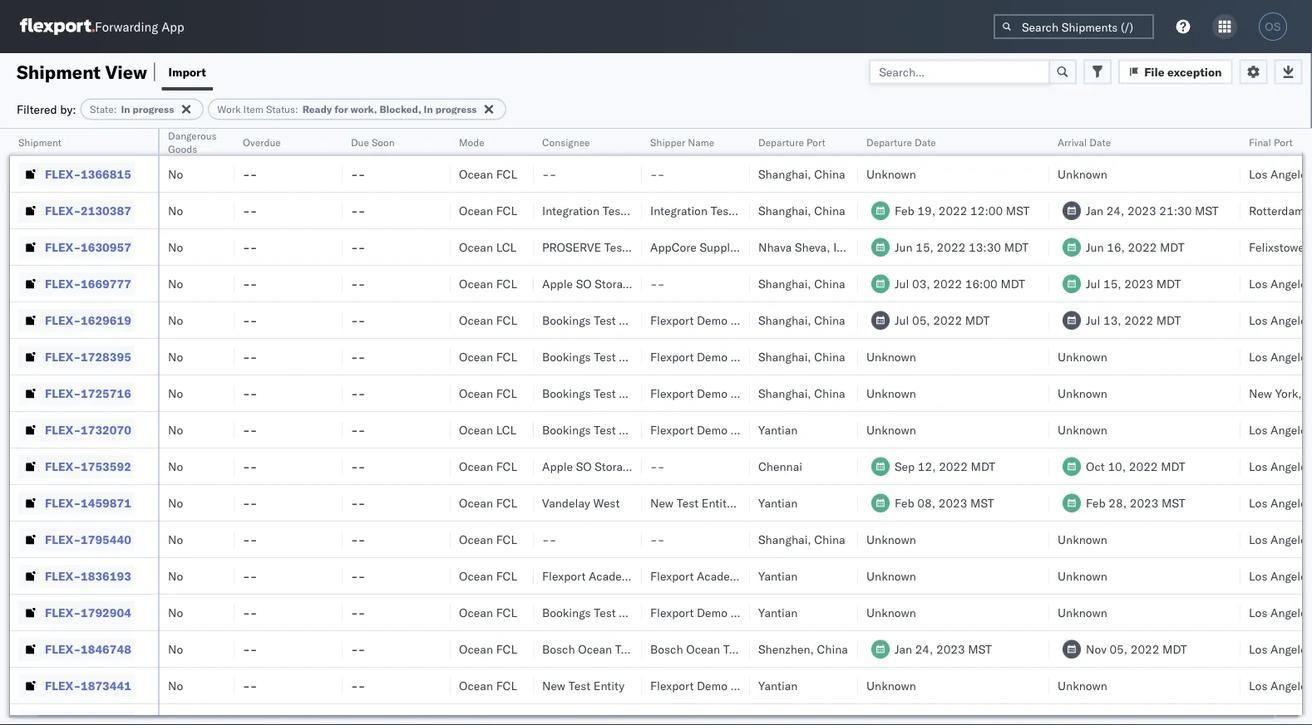 Task type: locate. For each thing, give the bounding box(es) containing it.
13,
[[1104, 313, 1122, 328]]

flex- for 1846748
[[45, 642, 81, 657]]

6 no from the top
[[168, 350, 183, 364]]

2 horizontal spatial new
[[1249, 386, 1272, 401]]

03,
[[912, 277, 930, 291]]

shanghai, china for flex-1795440
[[758, 533, 845, 547]]

5 resize handle column header from the left
[[514, 129, 534, 726]]

24,
[[1107, 203, 1125, 218], [915, 642, 933, 657]]

05, right nov
[[1110, 642, 1128, 657]]

appcore
[[650, 240, 697, 254]]

2022 right 12,
[[939, 459, 968, 474]]

jun 16, 2022 mdt
[[1086, 240, 1185, 254]]

05, down 03,
[[912, 313, 930, 328]]

9 ocean fcl from the top
[[459, 533, 517, 547]]

consignee for flex-1792904
[[619, 606, 675, 620]]

flex- for 1795440
[[45, 533, 81, 547]]

0 horizontal spatial 05,
[[912, 313, 930, 328]]

9 angeles from the top
[[1271, 569, 1312, 584]]

5 shanghai, china from the top
[[758, 350, 845, 364]]

1 vertical spatial use)
[[691, 459, 721, 474]]

date right arrival
[[1090, 136, 1111, 148]]

2 academy from the left
[[697, 569, 745, 584]]

flex- down flex-1630957 button
[[45, 277, 81, 291]]

angeles for flex-1459871
[[1271, 496, 1312, 511]]

mdt right nov
[[1163, 642, 1187, 657]]

status
[[266, 103, 295, 116]]

1 horizontal spatial 15,
[[1104, 277, 1122, 291]]

port inside "button"
[[807, 136, 825, 148]]

3 angeles from the top
[[1271, 313, 1312, 328]]

flexport academy (sz) ltd.
[[650, 569, 800, 584]]

apple so storage (do not use) down account
[[542, 277, 721, 291]]

3 shanghai, china from the top
[[758, 277, 845, 291]]

1 horizontal spatial bosch ocean test
[[650, 642, 745, 657]]

academy right inc. in the right bottom of the page
[[697, 569, 745, 584]]

10 flex- from the top
[[45, 496, 81, 511]]

jul 03, 2022 16:00 mdt
[[895, 277, 1025, 291]]

no for flex-1792904
[[168, 606, 183, 620]]

1 vertical spatial not
[[665, 459, 688, 474]]

5 no from the top
[[168, 313, 183, 328]]

test for flex-1728395
[[594, 350, 616, 364]]

jun 15, 2022 13:30 mdt
[[895, 240, 1029, 254]]

(sz)
[[748, 569, 776, 584]]

bosch
[[542, 642, 575, 657], [650, 642, 683, 657]]

3 bookings from the top
[[542, 386, 591, 401]]

departure inside button
[[867, 136, 912, 148]]

mdt for sep 12, 2022 mdt
[[971, 459, 996, 474]]

2022 right 19,
[[939, 203, 968, 218]]

shanghai, china for flex-1366815
[[758, 167, 845, 181]]

flex-1795440 button
[[18, 528, 135, 552]]

feb left 08, on the bottom right of page
[[895, 496, 915, 511]]

1 vertical spatial shipment
[[18, 136, 62, 148]]

n right rotterdam,
[[1311, 203, 1312, 218]]

new york, n
[[1249, 386, 1312, 401]]

ocean for 1630957
[[459, 240, 493, 254]]

mode button
[[451, 132, 517, 149]]

date
[[915, 136, 936, 148], [1090, 136, 1111, 148]]

flex-
[[45, 167, 81, 181], [45, 203, 81, 218], [45, 240, 81, 254], [45, 277, 81, 291], [45, 313, 81, 328], [45, 350, 81, 364], [45, 386, 81, 401], [45, 423, 81, 437], [45, 459, 81, 474], [45, 496, 81, 511], [45, 533, 81, 547], [45, 569, 81, 584], [45, 606, 81, 620], [45, 642, 81, 657], [45, 679, 81, 694]]

ocean lcl
[[459, 240, 517, 254], [459, 423, 517, 437]]

1 vertical spatial 15,
[[1104, 277, 1122, 291]]

los for flex-1795440
[[1249, 533, 1268, 547]]

resize handle column header
[[138, 129, 158, 726], [215, 129, 235, 726], [323, 129, 343, 726], [431, 129, 451, 726], [514, 129, 534, 726], [622, 129, 642, 726], [730, 129, 750, 726], [838, 129, 858, 726], [1030, 129, 1049, 726], [1221, 129, 1241, 726]]

west
[[593, 496, 620, 511]]

new test entity
[[542, 679, 625, 694]]

new for new test entity 2
[[650, 496, 674, 511]]

progress up mode
[[435, 103, 477, 116]]

1 horizontal spatial jan
[[1086, 203, 1104, 218]]

jul for jul 13, 2022 mdt
[[1086, 313, 1101, 328]]

felixstowe,
[[1249, 240, 1308, 254]]

(do
[[638, 277, 662, 291], [638, 459, 662, 474]]

2022 right nov
[[1131, 642, 1160, 657]]

0 vertical spatial so
[[576, 277, 592, 291]]

china for flex-1629619
[[814, 313, 845, 328]]

1 horizontal spatial new
[[650, 496, 674, 511]]

new
[[1249, 386, 1272, 401], [650, 496, 674, 511], [542, 679, 566, 694]]

angeles for flex-1669777
[[1271, 277, 1312, 291]]

9 fcl from the top
[[496, 533, 517, 547]]

12 no from the top
[[168, 569, 183, 584]]

jul
[[895, 277, 909, 291], [1086, 277, 1101, 291], [895, 313, 909, 328], [1086, 313, 1101, 328]]

8 ocean fcl from the top
[[459, 496, 517, 511]]

flex- down flex-1728395 button
[[45, 386, 81, 401]]

bookings for flex-1629619
[[542, 313, 591, 328]]

academy left (us)
[[589, 569, 637, 584]]

bosch down (us)
[[650, 642, 683, 657]]

bosch ocean test up the new test entity
[[542, 642, 637, 657]]

angeles
[[1271, 167, 1312, 181], [1271, 277, 1312, 291], [1271, 313, 1312, 328], [1271, 350, 1312, 364], [1271, 423, 1312, 437], [1271, 459, 1312, 474], [1271, 496, 1312, 511], [1271, 533, 1312, 547], [1271, 569, 1312, 584], [1271, 606, 1312, 620], [1271, 642, 1312, 657], [1271, 679, 1312, 694]]

apple
[[542, 277, 573, 291], [542, 459, 573, 474]]

proserve
[[542, 240, 601, 254]]

flex-2130387 button
[[18, 199, 135, 222]]

2130387
[[81, 203, 131, 218]]

flex- down flex-1795440 button
[[45, 569, 81, 584]]

1 vertical spatial storage
[[595, 459, 635, 474]]

date for arrival date
[[1090, 136, 1111, 148]]

flex- down flex-1366815 button
[[45, 203, 81, 218]]

dangerous
[[168, 129, 217, 142]]

storage up west
[[595, 459, 635, 474]]

2 apple so storage (do not use) from the top
[[542, 459, 721, 474]]

resize handle column header for shipment
[[138, 129, 158, 726]]

angeles for flex-1629619
[[1271, 313, 1312, 328]]

1 date from the left
[[915, 136, 936, 148]]

1 horizontal spatial 05,
[[1110, 642, 1128, 657]]

1 los from the top
[[1249, 167, 1268, 181]]

0 vertical spatial ocean lcl
[[459, 240, 517, 254]]

2 date from the left
[[1090, 136, 1111, 148]]

flex- down the flex-1846748 button
[[45, 679, 81, 694]]

entity for new test entity 2
[[702, 496, 733, 511]]

flexport demo shipper co. for 1725716
[[650, 386, 791, 401]]

2 so from the top
[[576, 459, 592, 474]]

storage down proserve test account
[[595, 277, 635, 291]]

mdt down 16:00
[[965, 313, 990, 328]]

yantian for flex-1459871
[[758, 496, 798, 511]]

jul down jul 03, 2022 16:00 mdt
[[895, 313, 909, 328]]

filtered by:
[[17, 102, 76, 116]]

date up 19,
[[915, 136, 936, 148]]

apple so storage (do not use) up west
[[542, 459, 721, 474]]

5 bookings test consignee from the top
[[542, 606, 675, 620]]

2 not from the top
[[665, 459, 688, 474]]

1 vertical spatial jan
[[895, 642, 912, 657]]

12,
[[918, 459, 936, 474]]

felixstowe, u
[[1249, 240, 1312, 254]]

jul left 03,
[[895, 277, 909, 291]]

2022 right 03,
[[933, 277, 962, 291]]

6 co. from the top
[[775, 679, 791, 694]]

storage for shanghai, china
[[595, 277, 635, 291]]

0 horizontal spatial 24,
[[915, 642, 933, 657]]

feb left 19,
[[895, 203, 915, 218]]

shanghai, china for flex-1725716
[[758, 386, 845, 401]]

15, for jul
[[1104, 277, 1122, 291]]

demo
[[697, 313, 728, 328], [697, 350, 728, 364], [697, 386, 728, 401], [697, 423, 728, 437], [697, 606, 728, 620], [697, 679, 728, 694]]

2023
[[1128, 203, 1157, 218], [1125, 277, 1153, 291], [939, 496, 968, 511], [1130, 496, 1159, 511], [936, 642, 965, 657]]

2022 right 10,
[[1129, 459, 1158, 474]]

so down proserve
[[576, 277, 592, 291]]

shanghai, for flex-1728395
[[758, 350, 811, 364]]

1 vertical spatial apple
[[542, 459, 573, 474]]

5 bookings from the top
[[542, 606, 591, 620]]

1 no from the top
[[168, 167, 183, 181]]

shanghai, for flex-2130387
[[758, 203, 811, 218]]

8 angeles from the top
[[1271, 533, 1312, 547]]

0 horizontal spatial port
[[807, 136, 825, 148]]

flexport demo shipper co. for 1732070
[[650, 423, 791, 437]]

5 ocean fcl from the top
[[459, 350, 517, 364]]

1 vertical spatial entity
[[594, 679, 625, 694]]

flex-1459871
[[45, 496, 131, 511]]

flex- down flex-1792904 button
[[45, 642, 81, 657]]

shipper for flex-1732070
[[731, 423, 772, 437]]

7 shanghai, china from the top
[[758, 533, 845, 547]]

1873441
[[81, 679, 131, 694]]

6 angeles from the top
[[1271, 459, 1312, 474]]

2022 left 13:30 on the right top of the page
[[937, 240, 966, 254]]

file exception button
[[1119, 59, 1233, 84], [1119, 59, 1233, 84]]

0 vertical spatial 05,
[[912, 313, 930, 328]]

lcl for bookings
[[496, 423, 517, 437]]

1 vertical spatial 05,
[[1110, 642, 1128, 657]]

1 demo from the top
[[697, 313, 728, 328]]

flexport demo shipper co. for 1792904
[[650, 606, 791, 620]]

flex- inside "button"
[[45, 203, 81, 218]]

15 no from the top
[[168, 679, 183, 694]]

demo for 1728395
[[697, 350, 728, 364]]

apple down proserve
[[542, 277, 573, 291]]

forwarding
[[95, 19, 158, 35]]

in right state
[[121, 103, 130, 116]]

1 horizontal spatial departure
[[867, 136, 912, 148]]

1630957
[[81, 240, 131, 254]]

no for flex-1873441
[[168, 679, 183, 694]]

1753592
[[81, 459, 131, 474]]

mst
[[1006, 203, 1030, 218], [1195, 203, 1219, 218], [971, 496, 994, 511], [1162, 496, 1185, 511], [968, 642, 992, 657]]

feb left 28,
[[1086, 496, 1106, 511]]

8 no from the top
[[168, 423, 183, 437]]

:
[[114, 103, 117, 116], [295, 103, 298, 116]]

12 flex- from the top
[[45, 569, 81, 584]]

no for flex-1753592
[[168, 459, 183, 474]]

1629619
[[81, 313, 131, 328]]

rotterdam, n
[[1249, 203, 1312, 218]]

ocean fcl for flex-1669777
[[459, 277, 517, 291]]

flex- down flex-1732070 button
[[45, 459, 81, 474]]

los angeles for 1873441
[[1249, 679, 1312, 694]]

use) down appcore supply ltd
[[691, 277, 721, 291]]

7 fcl from the top
[[496, 459, 517, 474]]

consignee inside "button"
[[542, 136, 590, 148]]

flex-1846748 button
[[18, 638, 135, 662]]

6 resize handle column header from the left
[[622, 129, 642, 726]]

flex- down flex-1669777 button
[[45, 313, 81, 328]]

arrival date
[[1058, 136, 1111, 148]]

2 port from the left
[[1274, 136, 1293, 148]]

0 vertical spatial 15,
[[916, 240, 934, 254]]

feb for feb 28, 2023 mst
[[1086, 496, 1106, 511]]

feb 08, 2023 mst
[[895, 496, 994, 511]]

0 horizontal spatial in
[[121, 103, 130, 116]]

view
[[105, 60, 147, 83]]

3 los angeles from the top
[[1249, 313, 1312, 328]]

5 angeles from the top
[[1271, 423, 1312, 437]]

15, up 13,
[[1104, 277, 1122, 291]]

shipment for shipment view
[[17, 60, 101, 83]]

1 vertical spatial ocean lcl
[[459, 423, 517, 437]]

los angeles for 1669777
[[1249, 277, 1312, 291]]

flex- down flex-1753592 button
[[45, 496, 81, 511]]

2022 for jun 16, 2022 mdt
[[1128, 240, 1157, 254]]

shipper
[[650, 136, 685, 148], [731, 313, 772, 328], [731, 350, 772, 364], [731, 386, 772, 401], [731, 423, 772, 437], [731, 606, 772, 620], [731, 679, 772, 694]]

4 bookings from the top
[[542, 423, 591, 437]]

2022 right 13,
[[1125, 313, 1153, 328]]

0 vertical spatial lcl
[[496, 240, 517, 254]]

0 horizontal spatial :
[[114, 103, 117, 116]]

use)
[[691, 277, 721, 291], [691, 459, 721, 474]]

3 co. from the top
[[775, 386, 791, 401]]

lcl
[[496, 240, 517, 254], [496, 423, 517, 437]]

6 ocean fcl from the top
[[459, 386, 517, 401]]

2 no from the top
[[168, 203, 183, 218]]

so
[[576, 277, 592, 291], [576, 459, 592, 474]]

apple for chennai
[[542, 459, 573, 474]]

2022 down jul 03, 2022 16:00 mdt
[[933, 313, 962, 328]]

0 vertical spatial new
[[1249, 386, 1272, 401]]

9 los angeles from the top
[[1249, 569, 1312, 584]]

flex- down shipment button
[[45, 167, 81, 181]]

2 bookings from the top
[[542, 350, 591, 364]]

shanghai, china for flex-1629619
[[758, 313, 845, 328]]

3 bookings test consignee from the top
[[542, 386, 675, 401]]

flex- for 1732070
[[45, 423, 81, 437]]

flex- for 1630957
[[45, 240, 81, 254]]

5 demo from the top
[[697, 606, 728, 620]]

2022 for jun 15, 2022 13:30 mdt
[[937, 240, 966, 254]]

3 flexport demo shipper co. from the top
[[650, 386, 791, 401]]

1 vertical spatial so
[[576, 459, 592, 474]]

angeles for flex-1732070
[[1271, 423, 1312, 437]]

(us)
[[640, 569, 670, 584]]

flex- down flex-1725716 button
[[45, 423, 81, 437]]

1 shanghai, from the top
[[758, 167, 811, 181]]

bookings for flex-1732070
[[542, 423, 591, 437]]

final port button
[[1241, 132, 1312, 149]]

not
[[665, 277, 688, 291], [665, 459, 688, 474]]

shipment view
[[17, 60, 147, 83]]

0 vertical spatial (do
[[638, 277, 662, 291]]

angeles for flex-1873441
[[1271, 679, 1312, 694]]

mdt up feb 08, 2023 mst
[[971, 459, 996, 474]]

mode
[[459, 136, 485, 148]]

15, down 19,
[[916, 240, 934, 254]]

0 vertical spatial jan
[[1086, 203, 1104, 218]]

7 angeles from the top
[[1271, 496, 1312, 511]]

6 shanghai, from the top
[[758, 386, 811, 401]]

2 flexport demo shipper co. from the top
[[650, 350, 791, 364]]

1 ocean fcl from the top
[[459, 167, 517, 181]]

use) up 'new test entity 2'
[[691, 459, 721, 474]]

3 shanghai, from the top
[[758, 277, 811, 291]]

0 vertical spatial apple so storage (do not use)
[[542, 277, 721, 291]]

1 horizontal spatial entity
[[702, 496, 733, 511]]

shipment up by:
[[17, 60, 101, 83]]

0 vertical spatial use)
[[691, 277, 721, 291]]

2 demo from the top
[[697, 350, 728, 364]]

0 vertical spatial 24,
[[1107, 203, 1125, 218]]

12 los angeles from the top
[[1249, 679, 1312, 694]]

mdt right 16:00
[[1001, 277, 1025, 291]]

4 fcl from the top
[[496, 313, 517, 328]]

1 not from the top
[[665, 277, 688, 291]]

1 horizontal spatial port
[[1274, 136, 1293, 148]]

shipment down filtered
[[18, 136, 62, 148]]

10 resize handle column header from the left
[[1221, 129, 1241, 726]]

2022
[[939, 203, 968, 218], [937, 240, 966, 254], [1128, 240, 1157, 254], [933, 277, 962, 291], [933, 313, 962, 328], [1125, 313, 1153, 328], [939, 459, 968, 474], [1129, 459, 1158, 474], [1131, 642, 1160, 657]]

2 co. from the top
[[775, 350, 791, 364]]

10 fcl from the top
[[496, 569, 517, 584]]

angeles for flex-1795440
[[1271, 533, 1312, 547]]

1 horizontal spatial in
[[424, 103, 433, 116]]

resize handle column header for dangerous goods
[[215, 129, 235, 726]]

2 departure from the left
[[867, 136, 912, 148]]

feb for feb 19, 2022 12:00 mst
[[895, 203, 915, 218]]

departure port
[[758, 136, 825, 148]]

0 horizontal spatial date
[[915, 136, 936, 148]]

mdt for oct 10, 2022 mdt
[[1161, 459, 1186, 474]]

0 vertical spatial storage
[[595, 277, 635, 291]]

2 yantian from the top
[[758, 496, 798, 511]]

co. for 1873441
[[775, 679, 791, 694]]

1 fcl from the top
[[496, 167, 517, 181]]

shanghai, for flex-1629619
[[758, 313, 811, 328]]

1 vertical spatial lcl
[[496, 423, 517, 437]]

4 shanghai, from the top
[[758, 313, 811, 328]]

6 flexport demo shipper co. from the top
[[650, 679, 791, 694]]

0 horizontal spatial bosch
[[542, 642, 575, 657]]

1 lcl from the top
[[496, 240, 517, 254]]

4 demo from the top
[[697, 423, 728, 437]]

6 flex- from the top
[[45, 350, 81, 364]]

7 ocean fcl from the top
[[459, 459, 517, 474]]

shipper name button
[[642, 132, 733, 149]]

1 yantian from the top
[[758, 423, 798, 437]]

apple up vandelay
[[542, 459, 573, 474]]

flex- down flex-2130387 "button"
[[45, 240, 81, 254]]

consignee
[[542, 136, 590, 148], [619, 313, 675, 328], [619, 350, 675, 364], [619, 386, 675, 401], [619, 423, 675, 437], [619, 606, 675, 620]]

mdt up feb 28, 2023 mst
[[1161, 459, 1186, 474]]

10 ocean fcl from the top
[[459, 569, 517, 584]]

(do for chennai
[[638, 459, 662, 474]]

3 los from the top
[[1249, 313, 1268, 328]]

8 fcl from the top
[[496, 496, 517, 511]]

resize handle column header for mode
[[514, 129, 534, 726]]

2 angeles from the top
[[1271, 277, 1312, 291]]

11 ocean fcl from the top
[[459, 606, 517, 620]]

flex- down flex-1629619 button
[[45, 350, 81, 364]]

angeles for flex-1836193
[[1271, 569, 1312, 584]]

9 los from the top
[[1249, 569, 1268, 584]]

overdue
[[243, 136, 281, 148]]

file
[[1144, 64, 1165, 79]]

2 los from the top
[[1249, 277, 1268, 291]]

mdt for jun 16, 2022 mdt
[[1160, 240, 1185, 254]]

departure inside "button"
[[758, 136, 804, 148]]

0 horizontal spatial academy
[[589, 569, 637, 584]]

angeles for flex-1366815
[[1271, 167, 1312, 181]]

fcl for flex-1669777
[[496, 277, 517, 291]]

2022 right 16,
[[1128, 240, 1157, 254]]

flex- for 1629619
[[45, 313, 81, 328]]

mdt down the jul 15, 2023 mdt
[[1157, 313, 1181, 328]]

1 horizontal spatial date
[[1090, 136, 1111, 148]]

flex-1366815
[[45, 167, 131, 181]]

shipper for flex-1725716
[[731, 386, 772, 401]]

0 horizontal spatial departure
[[758, 136, 804, 148]]

shipper inside button
[[650, 136, 685, 148]]

bosch ocean test
[[542, 642, 637, 657], [650, 642, 745, 657]]

account
[[629, 240, 673, 254]]

yantian for flex-1732070
[[758, 423, 798, 437]]

4 flex- from the top
[[45, 277, 81, 291]]

in right blocked,
[[424, 103, 433, 116]]

not up 'new test entity 2'
[[665, 459, 688, 474]]

1 academy from the left
[[589, 569, 637, 584]]

mdt down the jun 16, 2022 mdt
[[1157, 277, 1181, 291]]

by:
[[60, 102, 76, 116]]

flex-1366815 button
[[18, 163, 135, 186]]

0 vertical spatial shipment
[[17, 60, 101, 83]]

fcl
[[496, 167, 517, 181], [496, 203, 517, 218], [496, 277, 517, 291], [496, 313, 517, 328], [496, 350, 517, 364], [496, 386, 517, 401], [496, 459, 517, 474], [496, 496, 517, 511], [496, 533, 517, 547], [496, 569, 517, 584], [496, 606, 517, 620], [496, 642, 517, 657], [496, 679, 517, 694]]

15,
[[916, 240, 934, 254], [1104, 277, 1122, 291]]

: down view
[[114, 103, 117, 116]]

6 shanghai, china from the top
[[758, 386, 845, 401]]

1 horizontal spatial progress
[[435, 103, 477, 116]]

1 (do from the top
[[638, 277, 662, 291]]

flex-1629619 button
[[18, 309, 135, 332]]

0 horizontal spatial bosch ocean test
[[542, 642, 637, 657]]

3 no from the top
[[168, 240, 183, 254]]

10 los from the top
[[1249, 606, 1268, 620]]

1 vertical spatial new
[[650, 496, 674, 511]]

work item status : ready for work, blocked, in progress
[[217, 103, 477, 116]]

0 vertical spatial entity
[[702, 496, 733, 511]]

consignee for flex-1725716
[[619, 386, 675, 401]]

8 resize handle column header from the left
[[838, 129, 858, 726]]

import button
[[162, 53, 213, 91]]

bosch up the new test entity
[[542, 642, 575, 657]]

0 horizontal spatial new
[[542, 679, 566, 694]]

port for final port
[[1274, 136, 1293, 148]]

0 vertical spatial apple
[[542, 277, 573, 291]]

4 los from the top
[[1249, 350, 1268, 364]]

flex- down flex-1836193 button
[[45, 606, 81, 620]]

jan 24, 2023 mst
[[895, 642, 992, 657]]

jun left 16,
[[1086, 240, 1104, 254]]

progress down view
[[133, 103, 174, 116]]

2 flex- from the top
[[45, 203, 81, 218]]

5 yantian from the top
[[758, 679, 798, 694]]

8 flex- from the top
[[45, 423, 81, 437]]

dangerous goods
[[168, 129, 217, 155]]

5 fcl from the top
[[496, 350, 517, 364]]

flex- down flex-1459871 button
[[45, 533, 81, 547]]

jul left 13,
[[1086, 313, 1101, 328]]

china for flex-1725716
[[814, 386, 845, 401]]

mst for jan 24, 2023 mst
[[968, 642, 992, 657]]

bosch ocean test down inc. in the right bottom of the page
[[650, 642, 745, 657]]

port for departure port
[[807, 136, 825, 148]]

0 horizontal spatial 15,
[[916, 240, 934, 254]]

shanghai, for flex-1669777
[[758, 277, 811, 291]]

-
[[243, 167, 250, 181], [250, 167, 257, 181], [351, 167, 358, 181], [358, 167, 365, 181], [542, 167, 549, 181], [549, 167, 557, 181], [650, 167, 658, 181], [658, 167, 665, 181], [243, 203, 250, 218], [250, 203, 257, 218], [351, 203, 358, 218], [358, 203, 365, 218], [243, 240, 250, 254], [250, 240, 257, 254], [351, 240, 358, 254], [358, 240, 365, 254], [243, 277, 250, 291], [250, 277, 257, 291], [351, 277, 358, 291], [358, 277, 365, 291], [650, 277, 658, 291], [658, 277, 665, 291], [243, 313, 250, 328], [250, 313, 257, 328], [351, 313, 358, 328], [358, 313, 365, 328], [243, 350, 250, 364], [250, 350, 257, 364], [351, 350, 358, 364], [358, 350, 365, 364], [243, 386, 250, 401], [250, 386, 257, 401], [351, 386, 358, 401], [358, 386, 365, 401], [243, 423, 250, 437], [250, 423, 257, 437], [351, 423, 358, 437], [358, 423, 365, 437], [243, 459, 250, 474], [250, 459, 257, 474], [351, 459, 358, 474], [358, 459, 365, 474], [650, 459, 658, 474], [658, 459, 665, 474], [243, 496, 250, 511], [250, 496, 257, 511], [351, 496, 358, 511], [358, 496, 365, 511], [243, 533, 250, 547], [250, 533, 257, 547], [351, 533, 358, 547], [358, 533, 365, 547], [542, 533, 549, 547], [549, 533, 557, 547], [650, 533, 658, 547], [658, 533, 665, 547], [243, 569, 250, 584], [250, 569, 257, 584], [351, 569, 358, 584], [358, 569, 365, 584], [243, 606, 250, 620], [250, 606, 257, 620], [351, 606, 358, 620], [358, 606, 365, 620], [243, 642, 250, 657], [250, 642, 257, 657], [351, 642, 358, 657], [358, 642, 365, 657], [243, 679, 250, 694], [250, 679, 257, 694], [351, 679, 358, 694], [358, 679, 365, 694]]

2023 for jan 24, 2023 mst
[[936, 642, 965, 657]]

china for flex-1669777
[[814, 277, 845, 291]]

1 horizontal spatial 24,
[[1107, 203, 1125, 218]]

so up vandelay west
[[576, 459, 592, 474]]

2 bosch ocean test from the left
[[650, 642, 745, 657]]

1 vertical spatial 24,
[[915, 642, 933, 657]]

: left ready
[[295, 103, 298, 116]]

0 horizontal spatial entity
[[594, 679, 625, 694]]

jul for jul 15, 2023 mdt
[[1086, 277, 1101, 291]]

0 horizontal spatial progress
[[133, 103, 174, 116]]

1459871
[[81, 496, 131, 511]]

jul up jul 13, 2022 mdt
[[1086, 277, 1101, 291]]

1 apple from the top
[[542, 277, 573, 291]]

0 horizontal spatial jun
[[895, 240, 913, 254]]

12 ocean fcl from the top
[[459, 642, 517, 657]]

port inside button
[[1274, 136, 1293, 148]]

2022 for jul 03, 2022 16:00 mdt
[[933, 277, 962, 291]]

mdt down 21:30
[[1160, 240, 1185, 254]]

1 vertical spatial apple so storage (do not use)
[[542, 459, 721, 474]]

2 vertical spatial new
[[542, 679, 566, 694]]

1 use) from the top
[[691, 277, 721, 291]]

los angeles for 1753592
[[1249, 459, 1312, 474]]

ocean for 1669777
[[459, 277, 493, 291]]

new test entity 2
[[650, 496, 743, 511]]

not down appcore in the top of the page
[[665, 277, 688, 291]]

14 no from the top
[[168, 642, 183, 657]]

los for flex-1846748
[[1249, 642, 1268, 657]]

yantian
[[758, 423, 798, 437], [758, 496, 798, 511], [758, 569, 798, 584], [758, 606, 798, 620], [758, 679, 798, 694]]

2 progress from the left
[[435, 103, 477, 116]]

departure
[[758, 136, 804, 148], [867, 136, 912, 148]]

(do up 'new test entity 2'
[[638, 459, 662, 474]]

0 horizontal spatial jan
[[895, 642, 912, 657]]

mst for feb 28, 2023 mst
[[1162, 496, 1185, 511]]

0 vertical spatial not
[[665, 277, 688, 291]]

1 horizontal spatial academy
[[697, 569, 745, 584]]

jun up 03,
[[895, 240, 913, 254]]

(do down account
[[638, 277, 662, 291]]

1 horizontal spatial :
[[295, 103, 298, 116]]

7 flex- from the top
[[45, 386, 81, 401]]

ocean lcl for bookings
[[459, 423, 517, 437]]

1 co. from the top
[[775, 313, 791, 328]]

n right york,
[[1305, 386, 1312, 401]]

shipment inside button
[[18, 136, 62, 148]]

1 horizontal spatial jun
[[1086, 240, 1104, 254]]

1 horizontal spatial bosch
[[650, 642, 683, 657]]

1 vertical spatial (do
[[638, 459, 662, 474]]



Task type: vqa. For each thing, say whether or not it's contained in the screenshot.
1st Storage from the top of the page
yes



Task type: describe. For each thing, give the bounding box(es) containing it.
u
[[1311, 240, 1312, 254]]

flex-1732070 button
[[18, 419, 135, 442]]

oct
[[1086, 459, 1105, 474]]

shanghai, china for flex-1669777
[[758, 277, 845, 291]]

flexport. image
[[20, 18, 95, 35]]

shipper name
[[650, 136, 714, 148]]

flex-1846748
[[45, 642, 131, 657]]

storage for chennai
[[595, 459, 635, 474]]

entity for new test entity
[[594, 679, 625, 694]]

resize handle column header for departure port
[[838, 129, 858, 726]]

28,
[[1109, 496, 1127, 511]]

for
[[334, 103, 348, 116]]

flex-1669777
[[45, 277, 131, 291]]

import
[[168, 64, 206, 79]]

no for flex-1732070
[[168, 423, 183, 437]]

2022 for sep 12, 2022 mdt
[[939, 459, 968, 474]]

vandelay west
[[542, 496, 620, 511]]

los angeles for 1795440
[[1249, 533, 1312, 547]]

yantian for flex-1792904
[[758, 606, 798, 620]]

21:30
[[1160, 203, 1192, 218]]

2022 for nov 05, 2022 mdt
[[1131, 642, 1160, 657]]

bookings test consignee for flex-1732070
[[542, 423, 675, 437]]

work
[[217, 103, 241, 116]]

flex-1873441
[[45, 679, 131, 694]]

flex-1792904 button
[[18, 602, 135, 625]]

flexport for 1792904
[[650, 606, 694, 620]]

3 resize handle column header from the left
[[323, 129, 343, 726]]

1 : from the left
[[114, 103, 117, 116]]

test for flex-1732070
[[594, 423, 616, 437]]

ocean fcl for flex-2130387
[[459, 203, 517, 218]]

flex- for 2130387
[[45, 203, 81, 218]]

ocean for 1753592
[[459, 459, 493, 474]]

consignee button
[[534, 132, 625, 149]]

not for chennai
[[665, 459, 688, 474]]

jul 13, 2022 mdt
[[1086, 313, 1181, 328]]

arrival
[[1058, 136, 1087, 148]]

consignee for flex-1629619
[[619, 313, 675, 328]]

1836193
[[81, 569, 131, 584]]

ocean for 1366815
[[459, 167, 493, 181]]

nov 05, 2022 mdt
[[1086, 642, 1187, 657]]

china for flex-1846748
[[817, 642, 848, 657]]

los angeles for 1846748
[[1249, 642, 1312, 657]]

flex-1725716
[[45, 386, 131, 401]]

ocean fcl for flex-1795440
[[459, 533, 517, 547]]

test for flex-1630957
[[604, 240, 626, 254]]

departure date button
[[858, 132, 1033, 149]]

los for flex-1629619
[[1249, 313, 1268, 328]]

ocean for 2130387
[[459, 203, 493, 218]]

los for flex-1459871
[[1249, 496, 1268, 511]]

no for flex-1366815
[[168, 167, 183, 181]]

ocean for 1795440
[[459, 533, 493, 547]]

so for chennai
[[576, 459, 592, 474]]

demo for 1792904
[[697, 606, 728, 620]]

19,
[[918, 203, 936, 218]]

1732070
[[81, 423, 131, 437]]

05, for nov
[[1110, 642, 1128, 657]]

mdt for jul 05, 2022 mdt
[[965, 313, 990, 328]]

mdt right 13:30 on the right top of the page
[[1004, 240, 1029, 254]]

ocean fcl for flex-1753592
[[459, 459, 517, 474]]

nov
[[1086, 642, 1107, 657]]

item
[[243, 103, 263, 116]]

flex-1629619
[[45, 313, 131, 328]]

los for flex-1669777
[[1249, 277, 1268, 291]]

proserve test account
[[542, 240, 673, 254]]

los for flex-1366815
[[1249, 167, 1268, 181]]

Search Shipments (/) text field
[[994, 14, 1154, 39]]

co. for 1732070
[[775, 423, 791, 437]]

10,
[[1108, 459, 1126, 474]]

24, for jan 24, 2023 mst
[[915, 642, 933, 657]]

forwarding app link
[[20, 18, 184, 35]]

bookings test consignee for flex-1792904
[[542, 606, 675, 620]]

2 bosch from the left
[[650, 642, 683, 657]]

flex-1459871 button
[[18, 492, 135, 515]]

1 vertical spatial n
[[1305, 386, 1312, 401]]

flexport academy (us) inc.
[[542, 569, 693, 584]]

jul 05, 2022 mdt
[[895, 313, 990, 328]]

chennai
[[758, 459, 802, 474]]

not for shanghai, china
[[665, 277, 688, 291]]

1 bosch from the left
[[542, 642, 575, 657]]

flex-1732070
[[45, 423, 131, 437]]

fcl for flex-1728395
[[496, 350, 517, 364]]

flex-1792904
[[45, 606, 131, 620]]

flexport demo shipper co. for 1873441
[[650, 679, 791, 694]]

shenzhen, china
[[758, 642, 848, 657]]

final port
[[1249, 136, 1293, 148]]

flex-1728395 button
[[18, 346, 135, 369]]

2023 for jan 24, 2023 21:30 mst
[[1128, 203, 1157, 218]]

ocean for 1728395
[[459, 350, 493, 364]]

test for flex-1725716
[[594, 386, 616, 401]]

arrival date button
[[1049, 132, 1224, 149]]

los for flex-1732070
[[1249, 423, 1268, 437]]

ocean fcl for flex-1459871
[[459, 496, 517, 511]]

flex- for 1873441
[[45, 679, 81, 694]]

ocean for 1836193
[[459, 569, 493, 584]]

feb 28, 2023 mst
[[1086, 496, 1185, 511]]

2022 for jul 13, 2022 mdt
[[1125, 313, 1153, 328]]

2022 for feb 19, 2022 12:00 mst
[[939, 203, 968, 218]]

flex- for 1836193
[[45, 569, 81, 584]]

lcl for proserve
[[496, 240, 517, 254]]

13:30
[[969, 240, 1001, 254]]

flex-1836193
[[45, 569, 131, 584]]

1846748
[[81, 642, 131, 657]]

inc.
[[673, 569, 693, 584]]

1669777
[[81, 277, 131, 291]]

os
[[1265, 20, 1281, 33]]

jul 15, 2023 mdt
[[1086, 277, 1181, 291]]

china for flex-1366815
[[814, 167, 845, 181]]

ocean fcl for flex-1846748
[[459, 642, 517, 657]]

flex- for 1753592
[[45, 459, 81, 474]]

china for flex-1728395
[[814, 350, 845, 364]]

york,
[[1275, 386, 1302, 401]]

co. for 1792904
[[775, 606, 791, 620]]

1795440
[[81, 533, 131, 547]]

new for new york, n
[[1249, 386, 1272, 401]]

jan 24, 2023 21:30 mst
[[1086, 203, 1219, 218]]

1 bosch ocean test from the left
[[542, 642, 637, 657]]

work,
[[351, 103, 377, 116]]

test for flex-1873441
[[569, 679, 591, 694]]

state
[[90, 103, 114, 116]]

ocean for 1873441
[[459, 679, 493, 694]]

india
[[833, 240, 860, 254]]

name
[[688, 136, 714, 148]]

supply
[[700, 240, 736, 254]]

nhava sheva, india
[[758, 240, 860, 254]]

sep 12, 2022 mdt
[[895, 459, 996, 474]]

fcl for flex-1366815
[[496, 167, 517, 181]]

4 resize handle column header from the left
[[431, 129, 451, 726]]

1 in from the left
[[121, 103, 130, 116]]

(do for shanghai, china
[[638, 277, 662, 291]]

blocked,
[[380, 103, 421, 116]]

2 : from the left
[[295, 103, 298, 116]]

china for flex-1795440
[[814, 533, 845, 547]]

flex- for 1725716
[[45, 386, 81, 401]]

demo for 1732070
[[697, 423, 728, 437]]

appcore supply ltd
[[650, 240, 756, 254]]

jan for jan 24, 2023 21:30 mst
[[1086, 203, 1104, 218]]

flex-1669777 button
[[18, 272, 135, 296]]

goods
[[168, 143, 197, 155]]

1728395
[[81, 350, 131, 364]]

15, for jun
[[916, 240, 934, 254]]

fcl for flex-1792904
[[496, 606, 517, 620]]

oct 10, 2022 mdt
[[1086, 459, 1186, 474]]

demo for 1725716
[[697, 386, 728, 401]]

flex-2130387
[[45, 203, 131, 218]]

flexport demo shipper co. for 1728395
[[650, 350, 791, 364]]

Search... text field
[[869, 59, 1050, 84]]

no for flex-1459871
[[168, 496, 183, 511]]

ocean for 1792904
[[459, 606, 493, 620]]

nhava
[[758, 240, 792, 254]]

no for flex-1725716
[[168, 386, 183, 401]]

1 progress from the left
[[133, 103, 174, 116]]

due
[[351, 136, 369, 148]]

12:00
[[971, 203, 1003, 218]]

flex- for 1792904
[[45, 606, 81, 620]]

co. for 1728395
[[775, 350, 791, 364]]

08,
[[918, 496, 936, 511]]

los for flex-1873441
[[1249, 679, 1268, 694]]

0 vertical spatial n
[[1311, 203, 1312, 218]]

demo for 1873441
[[697, 679, 728, 694]]

2 in from the left
[[424, 103, 433, 116]]

vandelay
[[542, 496, 590, 511]]

rotterdam,
[[1249, 203, 1308, 218]]

flex-1753592 button
[[18, 455, 135, 479]]

flex-1725716 button
[[18, 382, 135, 405]]

co. for 1725716
[[775, 386, 791, 401]]

ltd
[[739, 240, 756, 254]]

app
[[161, 19, 184, 35]]

dangerous goods button
[[160, 126, 228, 156]]



